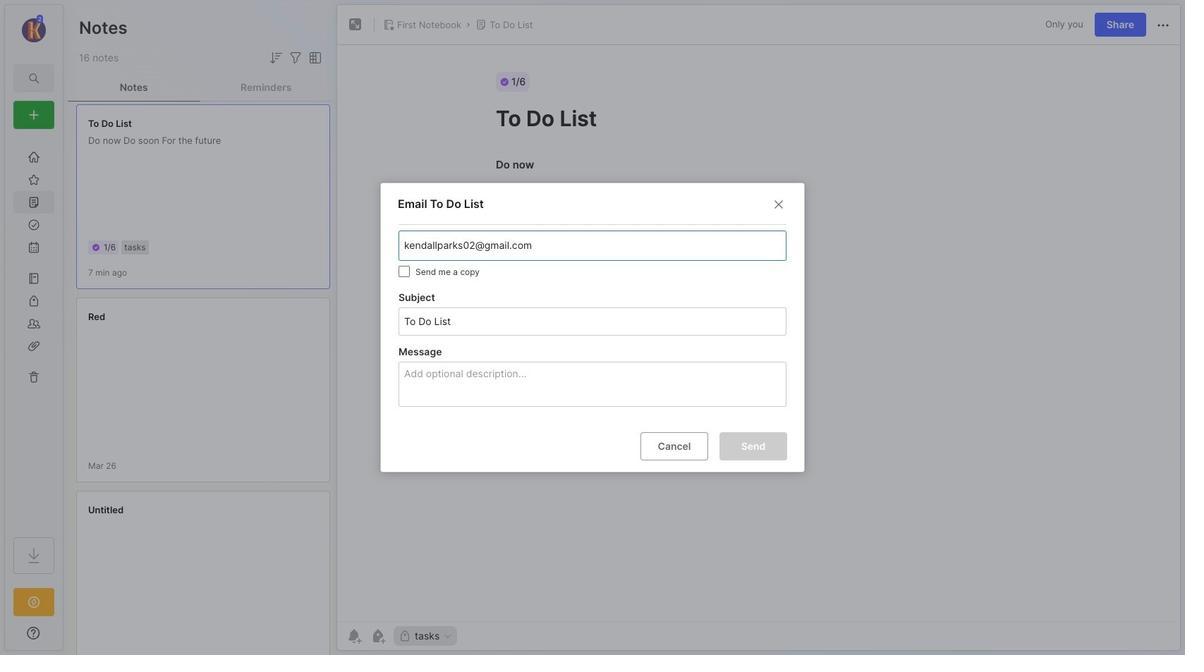Task type: vqa. For each thing, say whether or not it's contained in the screenshot.
tab list
yes



Task type: describe. For each thing, give the bounding box(es) containing it.
upgrade image
[[25, 594, 42, 611]]

edit search image
[[25, 70, 42, 87]]

tree inside "main" element
[[5, 138, 63, 525]]

close image
[[771, 196, 788, 213]]

main element
[[0, 0, 68, 656]]

expand note image
[[347, 16, 364, 33]]

Add subject... text field
[[403, 308, 781, 335]]

add a reminder image
[[346, 628, 363, 645]]

add tag image
[[370, 628, 387, 645]]



Task type: locate. For each thing, give the bounding box(es) containing it.
tree
[[5, 138, 63, 525]]

Note Editor text field
[[337, 44, 1181, 622]]

None checkbox
[[399, 266, 410, 277]]

Add tag field
[[403, 238, 721, 254]]

home image
[[27, 150, 41, 164]]

tab list
[[68, 73, 332, 102]]

note window element
[[337, 4, 1181, 651]]

Add optional description... text field
[[403, 365, 786, 406]]



